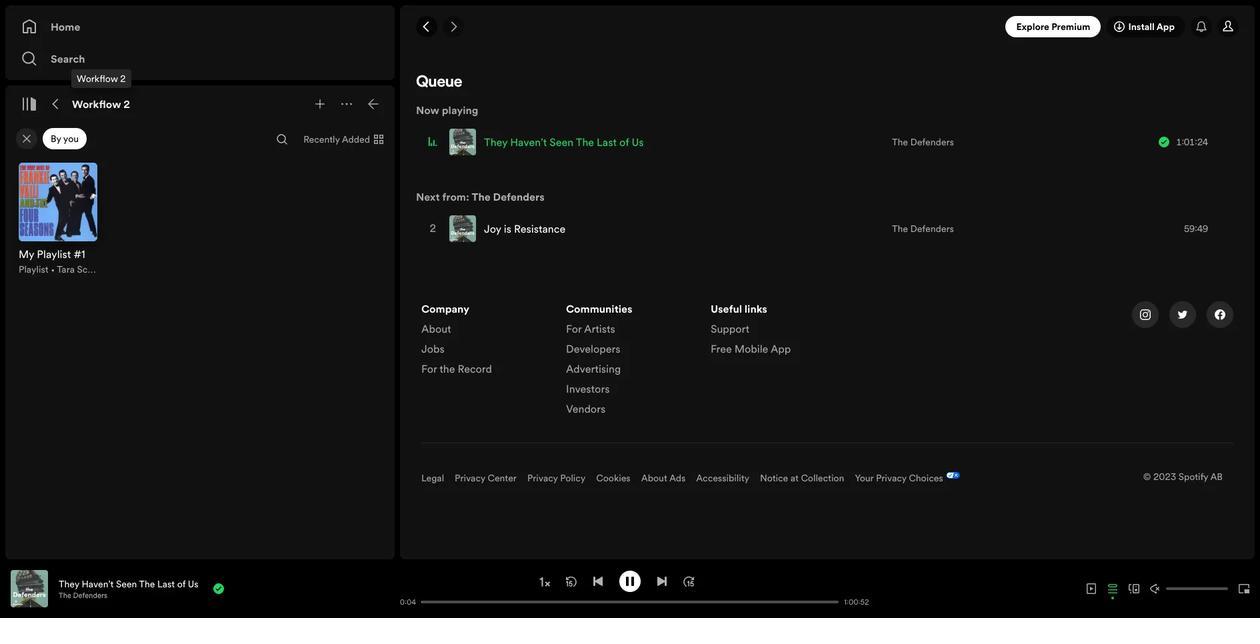 Task type: locate. For each thing, give the bounding box(es) containing it.
next
[[416, 189, 440, 204]]

recently added
[[304, 133, 370, 146]]

the
[[576, 135, 594, 149], [892, 135, 908, 149], [472, 189, 491, 204], [892, 222, 908, 235], [139, 577, 155, 591], [59, 591, 71, 601]]

of for they haven't seen the last of us the defenders
[[177, 577, 186, 591]]

go back image
[[422, 21, 432, 32]]

privacy left policy
[[528, 472, 558, 485]]

collection
[[801, 472, 845, 485]]

1 vertical spatial about
[[641, 472, 668, 485]]

playlist •
[[19, 263, 57, 276]]

they right now playing view image at the bottom
[[59, 577, 79, 591]]

workflow down "workflow 2" tooltip
[[72, 97, 121, 111]]

workflow 2 button
[[69, 93, 133, 115]]

1 vertical spatial 2
[[124, 97, 130, 111]]

1 vertical spatial us
[[188, 577, 199, 591]]

haven't inside they haven't seen the last of us the defenders
[[82, 577, 114, 591]]

for left "artists"
[[566, 321, 582, 336]]

us for they haven't seen the last of us
[[632, 135, 644, 149]]

0 horizontal spatial for
[[422, 361, 437, 376]]

twitter image
[[1178, 309, 1189, 320]]

privacy for privacy policy
[[528, 472, 558, 485]]

0 horizontal spatial they
[[59, 577, 79, 591]]

0 vertical spatial last
[[597, 135, 617, 149]]

haven't
[[510, 135, 547, 149], [82, 577, 114, 591]]

0 horizontal spatial app
[[771, 341, 791, 356]]

0 horizontal spatial last
[[157, 577, 175, 591]]

list
[[422, 301, 550, 382], [566, 301, 695, 422], [711, 301, 840, 361]]

useful
[[711, 301, 742, 316]]

the
[[440, 361, 455, 376]]

main element
[[5, 5, 395, 560]]

volume off image
[[1151, 584, 1161, 594]]

1 vertical spatial seen
[[116, 577, 137, 591]]

0 vertical spatial us
[[632, 135, 644, 149]]

group
[[11, 155, 105, 284]]

0 vertical spatial they
[[484, 135, 508, 149]]

install app link
[[1107, 16, 1186, 37]]

workflow 2 up workflow 2 button
[[77, 72, 126, 85]]

0 horizontal spatial about
[[422, 321, 451, 336]]

group containing playlist
[[11, 155, 105, 284]]

list containing useful links
[[711, 301, 840, 361]]

support link
[[711, 321, 750, 341]]

previous image
[[593, 576, 604, 587]]

privacy
[[455, 472, 486, 485], [528, 472, 558, 485], [876, 472, 907, 485]]

they haven't seen the last of us the defenders
[[59, 577, 199, 601]]

policy
[[560, 472, 586, 485]]

1 vertical spatial for
[[422, 361, 437, 376]]

By you checkbox
[[43, 128, 87, 149]]

0 vertical spatial app
[[1157, 20, 1175, 33]]

0 horizontal spatial privacy
[[455, 472, 486, 485]]

they haven't seen the last of us link
[[59, 577, 199, 591]]

haven't for they haven't seen the last of us
[[510, 135, 547, 149]]

home link
[[21, 13, 379, 40]]

privacy left center
[[455, 472, 486, 485]]

0 vertical spatial the defenders
[[892, 135, 954, 149]]

app right install
[[1157, 20, 1175, 33]]

•
[[51, 263, 55, 276]]

investors
[[566, 382, 610, 396]]

0 horizontal spatial list
[[422, 301, 550, 382]]

group inside main element
[[11, 155, 105, 284]]

None search field
[[272, 129, 293, 150]]

of inside cell
[[620, 135, 629, 149]]

2 horizontal spatial list
[[711, 301, 840, 361]]

1 list from the left
[[422, 301, 550, 382]]

1 horizontal spatial privacy
[[528, 472, 558, 485]]

1 vertical spatial workflow
[[72, 97, 121, 111]]

about left ads
[[641, 472, 668, 485]]

1 horizontal spatial last
[[597, 135, 617, 149]]

1 horizontal spatial seen
[[550, 135, 574, 149]]

they haven't seen the last of us
[[484, 135, 644, 149]]

1 vertical spatial app
[[771, 341, 791, 356]]

they inside they haven't seen the last of us the defenders
[[59, 577, 79, 591]]

last inside they haven't seen the last of us the defenders
[[157, 577, 175, 591]]

2 privacy from the left
[[528, 472, 558, 485]]

us for they haven't seen the last of us the defenders
[[188, 577, 199, 591]]

they for they haven't seen the last of us the defenders
[[59, 577, 79, 591]]

privacy policy
[[528, 472, 586, 485]]

3 list from the left
[[711, 301, 840, 361]]

2 up workflow 2 button
[[120, 72, 126, 85]]

2 down "workflow 2" tooltip
[[124, 97, 130, 111]]

joy is resistance cell
[[450, 211, 571, 247]]

they up next from: the defenders
[[484, 135, 508, 149]]

seen inside they haven't seen the last of us the defenders
[[116, 577, 137, 591]]

1 vertical spatial workflow 2
[[72, 97, 130, 111]]

workflow 2
[[77, 72, 126, 85], [72, 97, 130, 111]]

1 horizontal spatial they
[[484, 135, 508, 149]]

1 horizontal spatial app
[[1157, 20, 1175, 33]]

1 vertical spatial they
[[59, 577, 79, 591]]

0:04
[[400, 597, 416, 607]]

haven't for they haven't seen the last of us the defenders
[[82, 577, 114, 591]]

1 horizontal spatial us
[[632, 135, 644, 149]]

1 horizontal spatial haven't
[[510, 135, 547, 149]]

ab
[[1211, 470, 1223, 484]]

0 vertical spatial of
[[620, 135, 629, 149]]

us inside they haven't seen the last of us the defenders
[[188, 577, 199, 591]]

1 the defenders from the top
[[892, 135, 954, 149]]

1:00:52
[[844, 597, 869, 607]]

0 vertical spatial workflow
[[77, 72, 118, 85]]

workflow 2 down "workflow 2" tooltip
[[72, 97, 130, 111]]

of inside they haven't seen the last of us the defenders
[[177, 577, 186, 591]]

advertising link
[[566, 361, 621, 382]]

2 horizontal spatial privacy
[[876, 472, 907, 485]]

2 list from the left
[[566, 301, 695, 422]]

about ads link
[[641, 472, 686, 485]]

1:01:24 cell
[[1159, 124, 1227, 160]]

1 vertical spatial of
[[177, 577, 186, 591]]

notice at collection
[[760, 472, 845, 485]]

Recently Added, Grid view field
[[293, 129, 392, 150]]

they
[[484, 135, 508, 149], [59, 577, 79, 591]]

privacy for privacy center
[[455, 472, 486, 485]]

0 vertical spatial 2
[[120, 72, 126, 85]]

communities
[[566, 301, 633, 316]]

explore
[[1017, 20, 1050, 33]]

0 horizontal spatial us
[[188, 577, 199, 591]]

seen
[[550, 135, 574, 149], [116, 577, 137, 591]]

last
[[597, 135, 617, 149], [157, 577, 175, 591]]

they inside they haven't seen the last of us cell
[[484, 135, 508, 149]]

2
[[120, 72, 126, 85], [124, 97, 130, 111]]

©
[[1144, 470, 1151, 484]]

privacy policy link
[[528, 472, 586, 485]]

explore premium button
[[1006, 16, 1101, 37]]

1 vertical spatial the defenders
[[892, 222, 954, 235]]

0 horizontal spatial haven't
[[82, 577, 114, 591]]

© 2023 spotify ab
[[1144, 470, 1223, 484]]

0 vertical spatial seen
[[550, 135, 574, 149]]

advertising
[[566, 361, 621, 376]]

privacy right the your
[[876, 472, 907, 485]]

1 horizontal spatial for
[[566, 321, 582, 336]]

0 vertical spatial about
[[422, 321, 451, 336]]

the inside cell
[[576, 135, 594, 149]]

top bar and user menu element
[[400, 5, 1255, 48]]

0 horizontal spatial seen
[[116, 577, 137, 591]]

player controls element
[[4, 571, 871, 607]]

support
[[711, 321, 750, 336]]

for left the
[[422, 361, 437, 376]]

1 horizontal spatial of
[[620, 135, 629, 149]]

0 vertical spatial haven't
[[510, 135, 547, 149]]

us
[[632, 135, 644, 149], [188, 577, 199, 591]]

about up jobs
[[422, 321, 451, 336]]

1 privacy from the left
[[455, 472, 486, 485]]

1 vertical spatial haven't
[[82, 577, 114, 591]]

useful links support free mobile app
[[711, 301, 791, 356]]

about
[[422, 321, 451, 336], [641, 472, 668, 485]]

last inside cell
[[597, 135, 617, 149]]

workflow up workflow 2 button
[[77, 72, 118, 85]]

haven't inside cell
[[510, 135, 547, 149]]

mobile
[[735, 341, 769, 356]]

seen for they haven't seen the last of us
[[550, 135, 574, 149]]

1 horizontal spatial list
[[566, 301, 695, 422]]

for
[[566, 321, 582, 336], [422, 361, 437, 376]]

seen inside cell
[[550, 135, 574, 149]]

install app
[[1129, 20, 1175, 33]]

defenders
[[911, 135, 954, 149], [493, 189, 545, 204], [911, 222, 954, 235], [73, 591, 107, 601]]

your
[[855, 472, 874, 485]]

vendors
[[566, 402, 606, 416]]

facebook image
[[1215, 309, 1226, 320]]

app right mobile
[[771, 341, 791, 356]]

1 vertical spatial last
[[157, 577, 175, 591]]

the defenders link
[[892, 135, 954, 149], [472, 189, 545, 204], [892, 222, 954, 235], [59, 591, 107, 601]]

2 the defenders from the top
[[892, 222, 954, 235]]

accessibility link
[[697, 472, 750, 485]]

0 horizontal spatial of
[[177, 577, 186, 591]]

the defenders
[[892, 135, 954, 149], [892, 222, 954, 235]]

about inside the 'company about jobs for the record'
[[422, 321, 451, 336]]

us inside cell
[[632, 135, 644, 149]]

pause image
[[625, 576, 636, 587]]

legal
[[422, 472, 444, 485]]

company
[[422, 301, 470, 316]]

jobs link
[[422, 341, 445, 361]]

workflow 2 inside workflow 2 button
[[72, 97, 130, 111]]

from:
[[442, 189, 469, 204]]

0 vertical spatial for
[[566, 321, 582, 336]]



Task type: describe. For each thing, give the bounding box(es) containing it.
clear filters image
[[21, 133, 32, 144]]

list containing communities
[[566, 301, 695, 422]]

developers
[[566, 341, 621, 356]]

change speed image
[[538, 576, 552, 589]]

communities for artists developers advertising investors vendors
[[566, 301, 633, 416]]

1:01:24
[[1177, 135, 1209, 149]]

now
[[416, 103, 440, 117]]

skip forward 15 seconds image
[[684, 576, 694, 587]]

1 horizontal spatial about
[[641, 472, 668, 485]]

defenders inside they haven't seen the last of us the defenders
[[73, 591, 107, 601]]

cookies link
[[596, 472, 631, 485]]

workflow inside button
[[72, 97, 121, 111]]

ads
[[670, 472, 686, 485]]

your privacy choices link
[[855, 472, 944, 485]]

last for they haven't seen the last of us
[[597, 135, 617, 149]]

of for they haven't seen the last of us
[[620, 135, 629, 149]]

the defenders for they haven't seen the last of us
[[892, 135, 954, 149]]

resistance
[[514, 221, 566, 236]]

privacy center
[[455, 472, 517, 485]]

queue
[[416, 75, 463, 91]]

playing
[[442, 103, 479, 117]]

choices
[[909, 472, 944, 485]]

accessibility
[[697, 472, 750, 485]]

you
[[63, 132, 79, 145]]

by
[[51, 132, 61, 145]]

premium
[[1052, 20, 1091, 33]]

next image
[[657, 576, 668, 587]]

by you
[[51, 132, 79, 145]]

59:49
[[1185, 222, 1209, 235]]

investors link
[[566, 382, 610, 402]]

notice at collection link
[[760, 472, 845, 485]]

next from: the defenders
[[416, 189, 545, 204]]

search
[[51, 51, 85, 66]]

skip back 15 seconds image
[[566, 576, 577, 587]]

now playing view image
[[31, 576, 42, 587]]

for inside communities for artists developers advertising investors vendors
[[566, 321, 582, 336]]

go forward image
[[448, 21, 459, 32]]

company about jobs for the record
[[422, 301, 492, 376]]

cookies
[[596, 472, 631, 485]]

about link
[[422, 321, 451, 341]]

vendors link
[[566, 402, 606, 422]]

your privacy choices
[[855, 472, 944, 485]]

spotify – play queue element
[[400, 75, 1255, 517]]

app inside 'useful links support free mobile app'
[[771, 341, 791, 356]]

none search field inside main element
[[272, 129, 293, 150]]

instagram image
[[1141, 309, 1151, 320]]

seen for they haven't seen the last of us the defenders
[[116, 577, 137, 591]]

connect to a device image
[[1129, 584, 1140, 594]]

jobs
[[422, 341, 445, 356]]

3 privacy from the left
[[876, 472, 907, 485]]

joy
[[484, 221, 501, 236]]

for the record link
[[422, 361, 492, 382]]

they for they haven't seen the last of us
[[484, 135, 508, 149]]

now playing: they haven't seen the last of us by the defenders footer
[[11, 570, 380, 608]]

record
[[458, 361, 492, 376]]

notice
[[760, 472, 788, 485]]

app inside install app link
[[1157, 20, 1175, 33]]

developers link
[[566, 341, 621, 361]]

california consumer privacy act (ccpa) opt-out icon image
[[944, 472, 960, 482]]

last for they haven't seen the last of us the defenders
[[157, 577, 175, 591]]

center
[[488, 472, 517, 485]]

joy is resistance
[[484, 221, 566, 236]]

workflow 2 tooltip
[[77, 72, 126, 85]]

playlist
[[19, 263, 48, 276]]

free mobile app link
[[711, 341, 791, 361]]

free
[[711, 341, 732, 356]]

recently
[[304, 133, 340, 146]]

added
[[342, 133, 370, 146]]

privacy center link
[[455, 472, 517, 485]]

the defenders for joy is resistance
[[892, 222, 954, 235]]

is
[[504, 221, 512, 236]]

legal link
[[422, 472, 444, 485]]

home
[[51, 19, 80, 34]]

list containing company
[[422, 301, 550, 382]]

search link
[[21, 45, 379, 72]]

install
[[1129, 20, 1155, 33]]

explore premium
[[1017, 20, 1091, 33]]

artists
[[584, 321, 615, 336]]

they haven't seen the last of us cell
[[450, 124, 649, 160]]

2023
[[1154, 470, 1177, 484]]

about ads
[[641, 472, 686, 485]]

for inside the 'company about jobs for the record'
[[422, 361, 437, 376]]

at
[[791, 472, 799, 485]]

for artists link
[[566, 321, 615, 341]]

search in your library image
[[277, 134, 288, 145]]

now playing
[[416, 103, 479, 117]]

0 vertical spatial workflow 2
[[77, 72, 126, 85]]

2 inside button
[[124, 97, 130, 111]]

links
[[745, 301, 768, 316]]

spotify
[[1179, 470, 1209, 484]]

what's new image
[[1197, 21, 1207, 32]]



Task type: vqa. For each thing, say whether or not it's contained in the screenshot.
Orange Sky Sky
no



